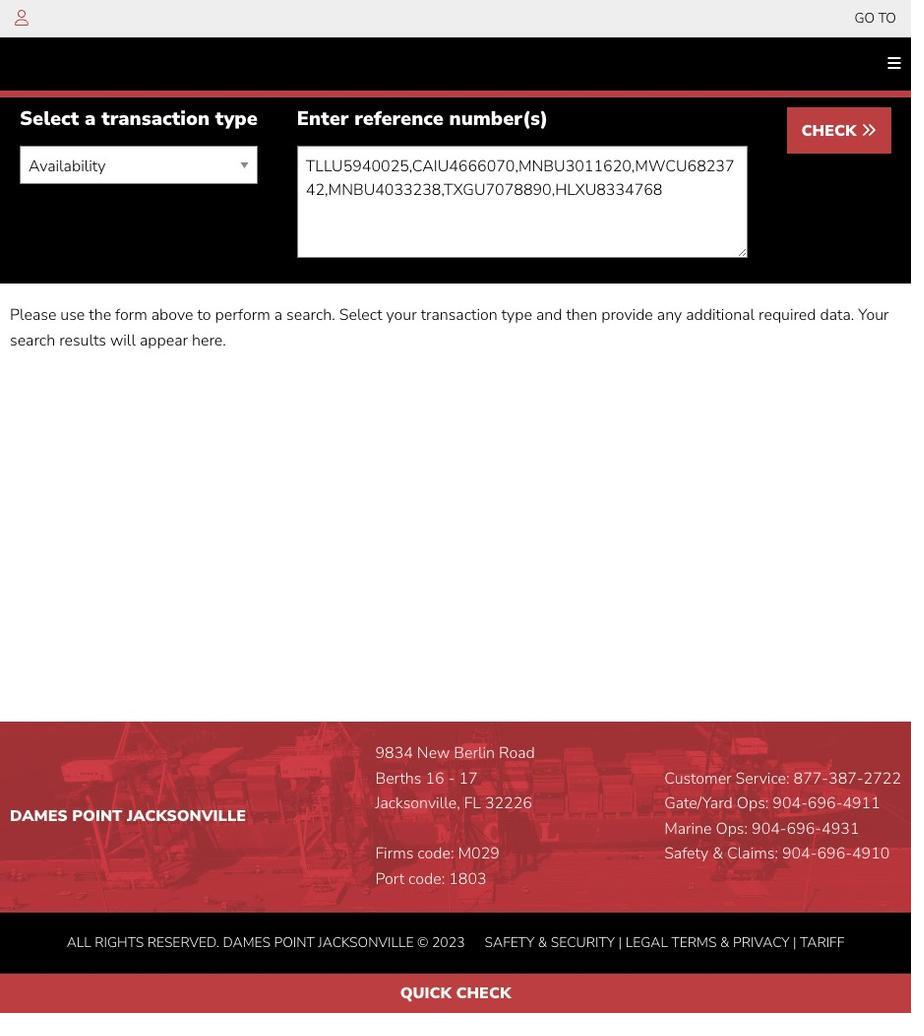 Task type: describe. For each thing, give the bounding box(es) containing it.
to
[[197, 304, 211, 326]]

0 horizontal spatial transaction
[[102, 105, 210, 132]]

customer service: 877-387-2722 gate/yard ops: 904-696-4911 marine ops: 904-696-4931 safety & claims: 904-696-4910
[[665, 768, 902, 865]]

gate/yard
[[665, 793, 733, 814]]

security
[[551, 933, 615, 952]]

dames point jacksonville
[[10, 805, 246, 827]]

and
[[537, 304, 563, 326]]

terms
[[672, 933, 717, 952]]

please
[[10, 304, 56, 326]]

1 horizontal spatial jacksonville
[[318, 933, 414, 952]]

the
[[89, 304, 111, 326]]

0 vertical spatial type
[[215, 105, 258, 132]]

tariff link
[[801, 933, 845, 952]]

berths
[[376, 768, 422, 789]]

0 vertical spatial point
[[72, 805, 123, 827]]

results
[[59, 329, 106, 351]]

17
[[459, 768, 478, 789]]

data.
[[821, 304, 855, 326]]

0 vertical spatial ops:
[[737, 793, 769, 814]]

transaction inside please use the form above to perform a search. select your transaction type and then provide any additional required data. your search results will appear here.
[[421, 304, 498, 326]]

berlin
[[454, 742, 495, 764]]

safety & security | legal terms & privacy | tariff
[[485, 933, 845, 952]]

9834
[[376, 742, 413, 764]]

0 horizontal spatial dames
[[10, 805, 68, 827]]

reference
[[355, 105, 444, 132]]

port
[[376, 868, 405, 890]]

user image
[[15, 10, 29, 26]]

reserved.
[[147, 933, 220, 952]]

2 | from the left
[[794, 933, 797, 952]]

0 horizontal spatial safety
[[485, 933, 535, 952]]

1 vertical spatial check
[[456, 983, 511, 1004]]

rights
[[95, 933, 144, 952]]

number(s)
[[450, 105, 549, 132]]

2 vertical spatial 696-
[[818, 843, 853, 865]]

0 vertical spatial 696-
[[808, 793, 843, 814]]

any
[[658, 304, 683, 326]]

will
[[110, 329, 136, 351]]

quick check link
[[0, 974, 912, 1013]]

1 vertical spatial 696-
[[787, 818, 822, 840]]

1803
[[449, 868, 487, 890]]

387-
[[829, 768, 864, 789]]

2023
[[432, 933, 465, 952]]

0 vertical spatial 904-
[[773, 793, 808, 814]]

road
[[499, 742, 535, 764]]

4910
[[853, 843, 890, 865]]

check inside button
[[802, 120, 862, 142]]

enter reference number(s)
[[297, 105, 549, 132]]

go
[[855, 9, 875, 28]]

all rights reserved. dames point jacksonville © 2023
[[67, 933, 465, 952]]

additional
[[686, 304, 755, 326]]

search
[[10, 329, 55, 351]]

Enter reference number(s) text field
[[297, 146, 748, 258]]

check button
[[787, 107, 892, 154]]

4911
[[843, 793, 881, 814]]

tariff
[[801, 933, 845, 952]]

16
[[426, 768, 445, 789]]

select inside please use the form above to perform a search. select your transaction type and then provide any additional required data. your search results will appear here.
[[339, 304, 383, 326]]

1 vertical spatial dames
[[223, 933, 271, 952]]

to
[[879, 9, 897, 28]]

firms
[[376, 843, 414, 865]]

1 vertical spatial 904-
[[752, 818, 787, 840]]



Task type: locate. For each thing, give the bounding box(es) containing it.
904- up claims:
[[752, 818, 787, 840]]

& inside customer service: 877-387-2722 gate/yard ops: 904-696-4911 marine ops: 904-696-4931 safety & claims: 904-696-4910
[[713, 843, 724, 865]]

1 vertical spatial type
[[502, 304, 533, 326]]

your
[[859, 304, 890, 326]]

1 horizontal spatial point
[[274, 933, 315, 952]]

0 vertical spatial jacksonville
[[127, 805, 246, 827]]

& left security
[[538, 933, 548, 952]]

904- right claims:
[[783, 843, 818, 865]]

enter
[[297, 105, 349, 132]]

form
[[115, 304, 147, 326]]

0 horizontal spatial type
[[215, 105, 258, 132]]

1 vertical spatial ops:
[[716, 818, 748, 840]]

0 vertical spatial check
[[802, 120, 862, 142]]

footer
[[0, 722, 912, 974]]

0 horizontal spatial a
[[85, 105, 96, 132]]

1 horizontal spatial type
[[502, 304, 533, 326]]

a inside please use the form above to perform a search. select your transaction type and then provide any additional required data. your search results will appear here.
[[274, 304, 283, 326]]

jacksonville,
[[376, 793, 460, 814]]

customer
[[665, 768, 732, 789]]

-
[[449, 768, 455, 789]]

safety right 2023
[[485, 933, 535, 952]]

1 horizontal spatial select
[[339, 304, 383, 326]]

1 horizontal spatial check
[[802, 120, 862, 142]]

0 horizontal spatial check
[[456, 983, 511, 1004]]

select a transaction type
[[20, 105, 258, 132]]

32226
[[485, 793, 533, 814]]

here.
[[192, 329, 226, 351]]

a
[[85, 105, 96, 132], [274, 304, 283, 326]]

9834 new berlin road berths 16 - 17 jacksonville, fl 32226
[[376, 742, 535, 814]]

0 vertical spatial code:
[[418, 843, 454, 865]]

point
[[72, 805, 123, 827], [274, 933, 315, 952]]

new
[[417, 742, 450, 764]]

marine
[[665, 818, 712, 840]]

&
[[713, 843, 724, 865], [538, 933, 548, 952], [721, 933, 730, 952]]

go to
[[855, 9, 897, 28]]

ops:
[[737, 793, 769, 814], [716, 818, 748, 840]]

| left legal in the bottom of the page
[[619, 933, 622, 952]]

code: up 1803
[[418, 843, 454, 865]]

search.
[[287, 304, 335, 326]]

1 horizontal spatial |
[[794, 933, 797, 952]]

type
[[215, 105, 258, 132], [502, 304, 533, 326]]

bars image
[[888, 55, 902, 71]]

ops: down service:
[[737, 793, 769, 814]]

ops: up claims:
[[716, 818, 748, 840]]

1 vertical spatial select
[[339, 304, 383, 326]]

1 vertical spatial point
[[274, 933, 315, 952]]

appear
[[140, 329, 188, 351]]

1 horizontal spatial a
[[274, 304, 283, 326]]

1 vertical spatial jacksonville
[[318, 933, 414, 952]]

m029
[[458, 843, 500, 865]]

check
[[802, 120, 862, 142], [456, 983, 511, 1004]]

0 vertical spatial transaction
[[102, 105, 210, 132]]

service:
[[736, 768, 790, 789]]

©
[[417, 933, 429, 952]]

legal
[[626, 933, 668, 952]]

code: right port
[[409, 868, 445, 890]]

0 horizontal spatial |
[[619, 933, 622, 952]]

0 horizontal spatial jacksonville
[[127, 805, 246, 827]]

0 vertical spatial safety
[[665, 843, 709, 865]]

quick
[[400, 983, 452, 1004]]

type inside please use the form above to perform a search. select your transaction type and then provide any additional required data. your search results will appear here.
[[502, 304, 533, 326]]

safety down marine
[[665, 843, 709, 865]]

then
[[567, 304, 598, 326]]

dames
[[10, 805, 68, 827], [223, 933, 271, 952]]

transaction
[[102, 105, 210, 132], [421, 304, 498, 326]]

2 vertical spatial 904-
[[783, 843, 818, 865]]

safety
[[665, 843, 709, 865], [485, 933, 535, 952]]

1 horizontal spatial transaction
[[421, 304, 498, 326]]

all
[[67, 933, 91, 952]]

claims:
[[728, 843, 779, 865]]

2722
[[864, 768, 902, 789]]

& right terms
[[721, 933, 730, 952]]

footer containing 9834 new berlin road
[[0, 722, 912, 974]]

0 vertical spatial a
[[85, 105, 96, 132]]

provide
[[602, 304, 654, 326]]

please use the form above to perform a search. select your transaction type and then provide any additional required data. your search results will appear here.
[[10, 304, 890, 351]]

4931
[[822, 818, 860, 840]]

perform
[[215, 304, 270, 326]]

above
[[151, 304, 193, 326]]

type left enter
[[215, 105, 258, 132]]

fl
[[464, 793, 481, 814]]

877-
[[794, 768, 829, 789]]

quick check
[[400, 983, 511, 1004]]

jacksonville
[[127, 805, 246, 827], [318, 933, 414, 952]]

type left and
[[502, 304, 533, 326]]

1 vertical spatial safety
[[485, 933, 535, 952]]

0 horizontal spatial point
[[72, 805, 123, 827]]

904-
[[773, 793, 808, 814], [752, 818, 787, 840], [783, 843, 818, 865]]

privacy
[[734, 933, 790, 952]]

|
[[619, 933, 622, 952], [794, 933, 797, 952]]

firms code:  m029 port code:  1803
[[376, 843, 500, 890]]

safety & security link
[[485, 933, 615, 952]]

0 horizontal spatial select
[[20, 105, 79, 132]]

1 vertical spatial transaction
[[421, 304, 498, 326]]

safety inside customer service: 877-387-2722 gate/yard ops: 904-696-4911 marine ops: 904-696-4931 safety & claims: 904-696-4910
[[665, 843, 709, 865]]

1 horizontal spatial safety
[[665, 843, 709, 865]]

use
[[60, 304, 85, 326]]

1 vertical spatial code:
[[409, 868, 445, 890]]

required
[[759, 304, 817, 326]]

0 vertical spatial dames
[[10, 805, 68, 827]]

your
[[386, 304, 417, 326]]

696-
[[808, 793, 843, 814], [787, 818, 822, 840], [818, 843, 853, 865]]

& left claims:
[[713, 843, 724, 865]]

1 | from the left
[[619, 933, 622, 952]]

1 horizontal spatial dames
[[223, 933, 271, 952]]

select
[[20, 105, 79, 132], [339, 304, 383, 326]]

0 vertical spatial select
[[20, 105, 79, 132]]

| left tariff at right bottom
[[794, 933, 797, 952]]

1 vertical spatial a
[[274, 304, 283, 326]]

legal terms & privacy link
[[626, 933, 790, 952]]

angle double right image
[[862, 122, 877, 138]]

code:
[[418, 843, 454, 865], [409, 868, 445, 890]]

904- down 877-
[[773, 793, 808, 814]]



Task type: vqa. For each thing, say whether or not it's contained in the screenshot.
code:
yes



